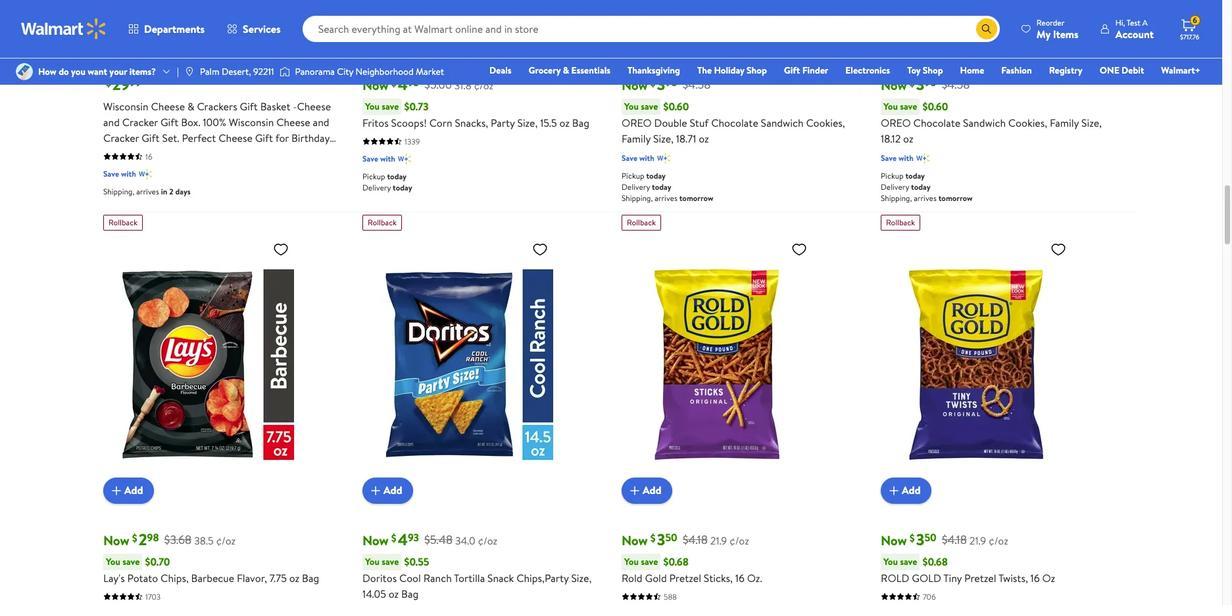 Task type: describe. For each thing, give the bounding box(es) containing it.
add to favorites list, rold gold tiny pretzel twists, 16 oz image
[[1051, 241, 1066, 258]]

Search search field
[[302, 16, 1000, 42]]

$4.18 for tiny
[[942, 532, 967, 549]]

the holiday shop
[[697, 64, 767, 77]]

you save $0.55 doritos cool ranch tortilla snack chips,party size, 14.05 oz bag
[[363, 555, 592, 602]]

panorama city neighborhood market
[[295, 65, 444, 78]]

add to favorites list, lay's potato chips, barbecue flavor, 7.75 oz bag image
[[273, 241, 289, 258]]

size, inside you save $0.60 oreo double stuf chocolate sandwich cookies, family size, 18.71 oz
[[653, 131, 674, 146]]

now right essentials
[[622, 76, 648, 94]]

walmart plus image for oz
[[916, 152, 929, 165]]

cookies, inside you save $0.60 oreo double stuf chocolate sandwich cookies, family size, 18.71 oz
[[806, 116, 845, 130]]

now $ 3 50 $4.18 21.9 ¢/oz for pretzel
[[622, 529, 749, 551]]

potato
[[127, 571, 158, 586]]

fritos scoops! corn snacks, party size, 15.5 oz bag image
[[363, 0, 553, 38]]

sandwich inside you save $0.60 oreo chocolate sandwich cookies, family size, 18.12 oz
[[963, 116, 1006, 130]]

thanksgiving
[[628, 64, 680, 77]]

save for double
[[641, 100, 658, 113]]

tortilla
[[454, 571, 485, 586]]

stuf
[[690, 116, 709, 130]]

save with for walmart plus icon
[[103, 168, 136, 179]]

¢/oz for rold gold tiny pretzel twists, 16 oz
[[989, 534, 1008, 548]]

50 for gold
[[925, 531, 937, 545]]

party
[[491, 116, 515, 130]]

family inside you save $0.60 oreo double stuf chocolate sandwich cookies, family size, 18.71 oz
[[622, 131, 651, 146]]

1 vertical spatial 2
[[139, 529, 147, 551]]

oz inside you save $0.70 lay's potato chips, barbecue flavor, 7.75 oz bag
[[289, 571, 299, 586]]

3 up gold
[[916, 529, 925, 551]]

wisconsin cheese & crackers gift basket -cheese and cracker gift box. 100% wisconsin cheese and cracker gift set. perfect cheese gift for birthday gifts, holiday gifts, christmas gift sets. image
[[103, 0, 294, 38]]

you save $0.68 rold gold pretzel sticks, 16 oz.
[[622, 555, 762, 586]]

save for oreo double stuf chocolate sandwich cookies, family size, 18.71 oz image
[[622, 152, 638, 164]]

registry
[[1049, 64, 1083, 77]]

38.5
[[194, 534, 214, 548]]

 image for panorama
[[279, 65, 290, 78]]

services
[[243, 22, 281, 36]]

98 for double
[[665, 75, 677, 90]]

now $ 3 50 $4.18 21.9 ¢/oz for tiny
[[881, 529, 1008, 551]]

oreo for 18.12
[[881, 116, 911, 130]]

98 for chocolate
[[925, 75, 936, 90]]

shipping, for oreo double stuf chocolate sandwich cookies, family size, 18.71 oz
[[622, 192, 653, 204]]

you for gold
[[624, 556, 639, 569]]

do
[[59, 65, 69, 78]]

palm
[[200, 65, 219, 78]]

1 horizontal spatial wisconsin
[[229, 115, 274, 129]]

0 vertical spatial wisconsin
[[103, 99, 148, 114]]

barbecue
[[191, 571, 234, 586]]

6 $717.76
[[1180, 15, 1200, 41]]

double
[[654, 116, 687, 130]]

gift left for
[[255, 131, 273, 145]]

pickup for family
[[622, 170, 644, 181]]

you for scoops!
[[365, 100, 380, 113]]

items?
[[129, 65, 156, 78]]

chips,party
[[517, 571, 569, 586]]

one
[[1100, 64, 1120, 77]]

reorder my items
[[1037, 17, 1079, 41]]

days
[[175, 186, 191, 197]]

gift finder
[[784, 64, 828, 77]]

snack
[[488, 571, 514, 586]]

for
[[275, 131, 289, 145]]

departments
[[144, 22, 205, 36]]

you save $0.68 rold gold tiny pretzel twists, 16 oz
[[881, 555, 1055, 586]]

cool
[[399, 571, 421, 586]]

$ inside now $ 4 93 $5.66 31.8 ¢/oz
[[391, 76, 397, 90]]

fashion
[[1002, 64, 1032, 77]]

flavor,
[[237, 571, 267, 586]]

gift left basket
[[240, 99, 258, 114]]

thanksgiving link
[[622, 63, 686, 78]]

pickup today delivery today shipping, arrives tomorrow for oz
[[881, 170, 973, 204]]

electronics
[[846, 64, 890, 77]]

now $ 4 93 $5.48 34.0 ¢/oz
[[363, 529, 497, 551]]

1 gifts, from the left
[[103, 146, 128, 161]]

98 inside now $ 2 98 $3.68 38.5 ¢/oz
[[147, 531, 159, 545]]

birthday
[[291, 131, 330, 145]]

hi,
[[1116, 17, 1125, 28]]

with for left walmart plus image
[[380, 153, 395, 164]]

lay's
[[103, 571, 125, 586]]

fritos
[[363, 116, 389, 130]]

ranch
[[424, 571, 452, 586]]

home link
[[954, 63, 990, 78]]

size, inside you save $0.55 doritos cool ranch tortilla snack chips,party size, 14.05 oz bag
[[571, 571, 592, 586]]

$0.55
[[404, 555, 429, 570]]

my
[[1037, 27, 1051, 41]]

now $ 3 98 $4.58 for chocolate
[[881, 73, 970, 95]]

size, inside the you save $0.73 fritos scoops! corn snacks, party size, 15.5 oz bag
[[517, 116, 538, 130]]

$ up gold at right
[[651, 531, 656, 546]]

add to cart image for 2
[[109, 483, 124, 499]]

3 left home link
[[916, 73, 925, 95]]

cheese down -
[[276, 115, 310, 129]]

2 gifts, from the left
[[167, 146, 192, 161]]

sets.
[[264, 146, 285, 161]]

1339
[[405, 136, 420, 147]]

oreo double stuf chocolate sandwich cookies, family size, 18.71 oz image
[[622, 0, 813, 38]]

panorama
[[295, 65, 335, 78]]

¢/oz for lay's potato chips, barbecue flavor, 7.75 oz bag
[[216, 534, 236, 548]]

15.5
[[540, 116, 557, 130]]

now left toy
[[881, 76, 907, 94]]

$717.76
[[1180, 32, 1200, 41]]

pickup for 18.12
[[881, 170, 904, 181]]

pickup today delivery today
[[363, 171, 412, 193]]

gold
[[645, 571, 667, 586]]

pretzel inside you save $0.68 rold gold tiny pretzel twists, 16 oz
[[965, 571, 996, 586]]

you for double
[[624, 100, 639, 113]]

save for scoops!
[[382, 100, 399, 113]]

¢/oz for rold gold pretzel sticks, 16 oz.
[[730, 534, 749, 548]]

crackers
[[197, 99, 237, 114]]

desert,
[[222, 65, 251, 78]]

$0.60 for chocolate
[[923, 99, 948, 114]]

gift finder link
[[778, 63, 834, 78]]

rold
[[881, 571, 909, 586]]

1 horizontal spatial holiday
[[714, 64, 745, 77]]

$5.48
[[424, 532, 453, 549]]

toy
[[907, 64, 921, 77]]

shipping, for oreo chocolate sandwich cookies, family size, 18.12 oz
[[881, 192, 912, 204]]

3 up gold at right
[[657, 529, 665, 551]]

add to favorites list, rold gold pretzel sticks, 16 oz. image
[[791, 241, 807, 258]]

grocery
[[529, 64, 561, 77]]

92211
[[253, 65, 274, 78]]

rollback for lay's
[[109, 217, 138, 228]]

services button
[[216, 13, 292, 45]]

gift up "set."
[[161, 115, 179, 129]]

$3.68
[[164, 532, 192, 549]]

0 horizontal spatial shipping,
[[103, 186, 134, 197]]

chocolate inside you save $0.60 oreo chocolate sandwich cookies, family size, 18.12 oz
[[914, 116, 961, 130]]

50 for gold
[[665, 531, 677, 545]]

2 shop from the left
[[923, 64, 943, 77]]

add to cart image for 3
[[627, 483, 643, 499]]

add to cart image for 4
[[368, 483, 384, 499]]

in
[[161, 186, 167, 197]]

oreo for family
[[622, 116, 652, 130]]

4 for $5.66
[[398, 73, 408, 95]]

rold gold pretzel sticks, 16 oz. image
[[622, 236, 813, 494]]

fashion link
[[996, 63, 1038, 78]]

bag inside the you save $0.73 fritos scoops! corn snacks, party size, 15.5 oz bag
[[572, 116, 589, 130]]

16 inside you save $0.68 rold gold pretzel sticks, 16 oz.
[[735, 571, 745, 586]]

rollback for rold
[[627, 217, 656, 228]]

93 for $5.48
[[408, 531, 419, 545]]

walmart+ link
[[1156, 63, 1207, 78]]

¢/oz for doritos cool ranch tortilla snack chips,party size, 14.05 oz bag
[[478, 534, 497, 548]]

delivery for 18.12
[[881, 181, 909, 192]]

$ inside $ 29 99
[[106, 76, 111, 90]]

walmart plus image
[[139, 167, 152, 181]]

reorder
[[1037, 17, 1065, 28]]

electronics link
[[840, 63, 896, 78]]

7.75
[[270, 571, 287, 586]]

the
[[697, 64, 712, 77]]

add to cart image for 29
[[109, 27, 124, 43]]

home
[[960, 64, 984, 77]]

oz inside you save $0.55 doritos cool ranch tortilla snack chips,party size, 14.05 oz bag
[[389, 587, 399, 602]]

$0.60 for double
[[663, 99, 689, 114]]

18.12
[[881, 131, 901, 146]]

walmart+
[[1161, 64, 1201, 77]]

0 vertical spatial cracker
[[122, 115, 158, 129]]

29
[[112, 73, 130, 95]]

 image for how
[[16, 63, 33, 80]]

add to cart image for $4.58
[[627, 27, 643, 43]]

want
[[88, 65, 107, 78]]

1 horizontal spatial 2
[[169, 186, 173, 197]]

gift left "set."
[[142, 131, 160, 145]]

$ 29 99
[[106, 73, 141, 95]]

now $ 3 98 $4.58 for double
[[622, 73, 711, 95]]

corn
[[429, 116, 452, 130]]

tiny
[[944, 571, 962, 586]]

$ right electronics link
[[910, 76, 915, 90]]

6
[[1193, 15, 1197, 26]]

hi, test a account
[[1116, 17, 1154, 41]]



Task type: vqa. For each thing, say whether or not it's contained in the screenshot.
Toys & games list item
no



Task type: locate. For each thing, give the bounding box(es) containing it.
now for fritos scoops! corn snacks, party size, 15.5 oz bag
[[363, 76, 389, 94]]

you up lay's
[[106, 556, 120, 569]]

cheese up christmas on the left top of the page
[[219, 131, 253, 145]]

family down registry
[[1050, 116, 1079, 130]]

size, inside you save $0.60 oreo chocolate sandwich cookies, family size, 18.12 oz
[[1082, 116, 1102, 130]]

tomorrow for size,
[[679, 192, 713, 204]]

save for cool
[[382, 556, 399, 569]]

walmart plus image
[[657, 152, 670, 165], [916, 152, 929, 165], [398, 152, 411, 166]]

delivery
[[622, 181, 650, 192], [881, 181, 909, 192], [363, 182, 391, 193]]

oreo inside you save $0.60 oreo double stuf chocolate sandwich cookies, family size, 18.71 oz
[[622, 116, 652, 130]]

rold gold tiny pretzel twists, 16 oz image
[[881, 236, 1072, 494]]

now up rold
[[881, 532, 907, 550]]

save for gold
[[900, 556, 917, 569]]

0 horizontal spatial holiday
[[131, 146, 165, 161]]

0 vertical spatial holiday
[[714, 64, 745, 77]]

you inside you save $0.55 doritos cool ranch tortilla snack chips,party size, 14.05 oz bag
[[365, 556, 380, 569]]

2 oreo from the left
[[881, 116, 911, 130]]

oreo left double
[[622, 116, 652, 130]]

shop left gift finder
[[747, 64, 767, 77]]

3 up double
[[657, 73, 665, 95]]

gift left sets.
[[243, 146, 261, 161]]

0 vertical spatial &
[[563, 64, 569, 77]]

oreo inside you save $0.60 oreo chocolate sandwich cookies, family size, 18.12 oz
[[881, 116, 911, 130]]

2 $4.58 from the left
[[942, 77, 970, 93]]

$0.60 inside you save $0.60 oreo chocolate sandwich cookies, family size, 18.12 oz
[[923, 99, 948, 114]]

you up rold at bottom right
[[624, 556, 639, 569]]

0 horizontal spatial add to cart image
[[109, 27, 124, 43]]

$4.18
[[683, 532, 708, 549], [942, 532, 967, 549]]

now up lay's
[[103, 532, 129, 550]]

2 horizontal spatial add to cart image
[[886, 483, 902, 499]]

2 tomorrow from the left
[[939, 192, 973, 204]]

16 inside you save $0.68 rold gold tiny pretzel twists, 16 oz
[[1031, 571, 1040, 586]]

with for walmart plus image related to oz
[[899, 152, 914, 164]]

$4.18 up you save $0.68 rold gold tiny pretzel twists, 16 oz
[[942, 532, 967, 549]]

$ left market
[[391, 76, 397, 90]]

2 horizontal spatial walmart plus image
[[916, 152, 929, 165]]

chocolate inside you save $0.60 oreo double stuf chocolate sandwich cookies, family size, 18.71 oz
[[711, 116, 758, 130]]

1 vertical spatial bag
[[302, 571, 319, 586]]

oz right the 7.75
[[289, 571, 299, 586]]

0 horizontal spatial shop
[[747, 64, 767, 77]]

0 horizontal spatial now $ 3 98 $4.58
[[622, 73, 711, 95]]

0 horizontal spatial cookies,
[[806, 116, 845, 130]]

 image
[[16, 63, 33, 80], [279, 65, 290, 78]]

1 vertical spatial wisconsin
[[229, 115, 274, 129]]

walmart plus image for size,
[[657, 152, 670, 165]]

gifts,
[[103, 146, 128, 161], [167, 146, 192, 161]]

wisconsin down $ 29 99 at the left of the page
[[103, 99, 148, 114]]

2 pretzel from the left
[[965, 571, 996, 586]]

1 horizontal spatial 50
[[925, 531, 937, 545]]

grocery & essentials link
[[523, 63, 616, 78]]

1703
[[145, 592, 161, 603]]

¢/oz inside now $ 4 93 $5.48 34.0 ¢/oz
[[478, 534, 497, 548]]

you for chocolate
[[884, 100, 898, 113]]

and up birthday
[[313, 115, 329, 129]]

 image
[[184, 66, 195, 77]]

1 vertical spatial 4
[[398, 529, 408, 551]]

1 horizontal spatial gifts,
[[167, 146, 192, 161]]

wisconsin
[[103, 99, 148, 114], [229, 115, 274, 129]]

now $ 3 50 $4.18 21.9 ¢/oz up you save $0.68 rold gold pretzel sticks, 16 oz.
[[622, 529, 749, 551]]

arrives for oreo chocolate sandwich cookies, family size, 18.12 oz
[[914, 192, 937, 204]]

1 horizontal spatial add to cart image
[[627, 27, 643, 43]]

4 rollback from the left
[[886, 217, 915, 228]]

$0.70
[[145, 555, 170, 570]]

save up rold
[[900, 556, 917, 569]]

chocolate right "stuf"
[[711, 116, 758, 130]]

1 vertical spatial holiday
[[131, 146, 165, 161]]

¢/oz inside now $ 2 98 $3.68 38.5 ¢/oz
[[216, 534, 236, 548]]

0 horizontal spatial wisconsin
[[103, 99, 148, 114]]

$ up 'doritos'
[[391, 531, 397, 546]]

98 left the
[[665, 75, 677, 90]]

1 vertical spatial family
[[622, 131, 651, 146]]

$0.60 down the toy shop link
[[923, 99, 948, 114]]

$0.73
[[404, 99, 429, 114]]

save with down double
[[622, 152, 654, 164]]

2 4 from the top
[[398, 529, 408, 551]]

1 oreo from the left
[[622, 116, 652, 130]]

&
[[563, 64, 569, 77], [187, 99, 194, 114]]

$0.68 for tiny
[[923, 555, 948, 570]]

save inside the you save $0.73 fritos scoops! corn snacks, party size, 15.5 oz bag
[[382, 100, 399, 113]]

save inside you save $0.68 rold gold tiny pretzel twists, 16 oz
[[900, 556, 917, 569]]

1 horizontal spatial  image
[[279, 65, 290, 78]]

pretzel right tiny
[[965, 571, 996, 586]]

you inside you save $0.68 rold gold tiny pretzel twists, 16 oz
[[884, 556, 898, 569]]

2 pickup today delivery today shipping, arrives tomorrow from the left
[[881, 170, 973, 204]]

save up gold at right
[[641, 556, 658, 569]]

oreo
[[622, 116, 652, 130], [881, 116, 911, 130]]

registry link
[[1043, 63, 1089, 78]]

99
[[130, 75, 141, 90]]

save with left walmart plus icon
[[103, 168, 136, 179]]

chocolate
[[711, 116, 758, 130], [914, 116, 961, 130]]

0 horizontal spatial chocolate
[[711, 116, 758, 130]]

arrives for oreo double stuf chocolate sandwich cookies, family size, 18.71 oz
[[655, 192, 678, 204]]

$0.68 up gold
[[923, 555, 948, 570]]

how do you want your items?
[[38, 65, 156, 78]]

gift inside the gift finder link
[[784, 64, 800, 77]]

now $ 4 93 $5.66 31.8 ¢/oz
[[363, 73, 494, 95]]

pickup today delivery today shipping, arrives tomorrow
[[622, 170, 713, 204], [881, 170, 973, 204]]

1 $4.18 from the left
[[683, 532, 708, 549]]

1 horizontal spatial arrives
[[655, 192, 678, 204]]

1 horizontal spatial tomorrow
[[939, 192, 973, 204]]

you for cool
[[365, 556, 380, 569]]

1 horizontal spatial 98
[[665, 75, 677, 90]]

1 horizontal spatial 21.9
[[970, 534, 986, 548]]

21.9 up sticks,
[[710, 534, 727, 548]]

0 horizontal spatial now $ 3 50 $4.18 21.9 ¢/oz
[[622, 529, 749, 551]]

you up rold
[[884, 556, 898, 569]]

now inside now $ 4 93 $5.66 31.8 ¢/oz
[[363, 76, 389, 94]]

1 horizontal spatial delivery
[[622, 181, 650, 192]]

2 now $ 3 50 $4.18 21.9 ¢/oz from the left
[[881, 529, 1008, 551]]

¢/oz up the oz.
[[730, 534, 749, 548]]

add to favorites list, doritos cool ranch tortilla snack chips,party size, 14.05 oz bag image
[[532, 241, 548, 258]]

you for gold
[[884, 556, 898, 569]]

save inside you save $0.60 oreo chocolate sandwich cookies, family size, 18.12 oz
[[900, 100, 917, 113]]

16
[[145, 151, 152, 162], [735, 571, 745, 586], [1031, 571, 1040, 586]]

1 $4.58 from the left
[[683, 77, 711, 93]]

0 horizontal spatial $4.58
[[683, 77, 711, 93]]

lay's potato chips, barbecue flavor, 7.75 oz bag image
[[103, 236, 294, 494]]

christmas
[[195, 146, 241, 161]]

16 left the oz.
[[735, 571, 745, 586]]

your
[[109, 65, 127, 78]]

with for walmart plus icon
[[121, 168, 136, 179]]

1 horizontal spatial shipping,
[[622, 192, 653, 204]]

$4.58 for stuf
[[683, 77, 711, 93]]

save up 'doritos'
[[382, 556, 399, 569]]

basket
[[260, 99, 290, 114]]

Walmart Site-Wide search field
[[302, 16, 1000, 42]]

1 now $ 3 50 $4.18 21.9 ¢/oz from the left
[[622, 529, 749, 551]]

2 $0.68 from the left
[[923, 555, 948, 570]]

you inside you save $0.68 rold gold pretzel sticks, 16 oz.
[[624, 556, 639, 569]]

size,
[[517, 116, 538, 130], [1082, 116, 1102, 130], [653, 131, 674, 146], [571, 571, 592, 586]]

pickup today delivery today shipping, arrives tomorrow down 18.71
[[622, 170, 713, 204]]

21.9 up you save $0.68 rold gold tiny pretzel twists, 16 oz
[[970, 534, 986, 548]]

you up 18.12
[[884, 100, 898, 113]]

you save $0.73 fritos scoops! corn snacks, party size, 15.5 oz bag
[[363, 99, 589, 130]]

0 horizontal spatial 98
[[147, 531, 159, 545]]

$4.58 up "stuf"
[[683, 77, 711, 93]]

0 horizontal spatial pickup
[[363, 171, 385, 182]]

0 vertical spatial 93
[[408, 75, 419, 90]]

now right city
[[363, 76, 389, 94]]

$ left 29
[[106, 76, 111, 90]]

& inside 'wisconsin cheese & crackers gift basket -cheese and cracker gift box. 100% wisconsin cheese and cracker gift set. perfect cheese gift for birthday gifts, holiday gifts, christmas gift sets.'
[[187, 99, 194, 114]]

you inside you save $0.60 oreo double stuf chocolate sandwich cookies, family size, 18.71 oz
[[624, 100, 639, 113]]

0 horizontal spatial  image
[[16, 63, 33, 80]]

save with for walmart plus image related to oz
[[881, 152, 914, 164]]

save for wisconsin cheese & crackers gift basket -cheese and cracker gift box. 100% wisconsin cheese and cracker gift set. perfect cheese gift for birthday gifts, holiday gifts, christmas gift sets. image
[[103, 168, 119, 179]]

0 horizontal spatial 21.9
[[710, 534, 727, 548]]

now for lay's potato chips, barbecue flavor, 7.75 oz bag
[[103, 532, 129, 550]]

$4.18 for pretzel
[[683, 532, 708, 549]]

1 horizontal spatial $0.60
[[923, 99, 948, 114]]

93 for $5.66
[[408, 75, 419, 90]]

$0.68 for pretzel
[[663, 555, 689, 570]]

34.0
[[455, 534, 475, 548]]

50 up gold
[[925, 531, 937, 545]]

¢/oz right "38.5" on the bottom of page
[[216, 534, 236, 548]]

bag down cool
[[401, 587, 419, 602]]

0 horizontal spatial $4.18
[[683, 532, 708, 549]]

$
[[106, 76, 111, 90], [391, 76, 397, 90], [651, 76, 656, 90], [910, 76, 915, 90], [132, 531, 137, 546], [391, 531, 397, 546], [651, 531, 656, 546], [910, 531, 915, 546]]

save with for walmart plus image corresponding to size,
[[622, 152, 654, 164]]

sandwich
[[761, 116, 804, 130], [963, 116, 1006, 130]]

deals
[[490, 64, 512, 77]]

1 horizontal spatial and
[[313, 115, 329, 129]]

the holiday shop link
[[691, 63, 773, 78]]

$0.60 up double
[[663, 99, 689, 114]]

0 horizontal spatial walmart plus image
[[398, 152, 411, 166]]

shipping, arrives in 2 days
[[103, 186, 191, 197]]

toy shop
[[907, 64, 943, 77]]

¢/oz inside now $ 4 93 $5.66 31.8 ¢/oz
[[474, 78, 494, 92]]

$ up double
[[651, 76, 656, 90]]

cookies, inside you save $0.60 oreo chocolate sandwich cookies, family size, 18.12 oz
[[1008, 116, 1047, 130]]

family inside you save $0.60 oreo chocolate sandwich cookies, family size, 18.12 oz
[[1050, 116, 1079, 130]]

oreo chocolate sandwich cookies, family size, 18.12 oz image
[[881, 0, 1072, 38]]

1 horizontal spatial $4.58
[[942, 77, 970, 93]]

twists,
[[999, 571, 1028, 586]]

1 50 from the left
[[665, 531, 677, 545]]

1 93 from the top
[[408, 75, 419, 90]]

save for oreo chocolate sandwich cookies, family size, 18.12 oz image
[[881, 152, 897, 164]]

2 horizontal spatial delivery
[[881, 181, 909, 192]]

oz inside the you save $0.73 fritos scoops! corn snacks, party size, 15.5 oz bag
[[560, 116, 570, 130]]

93
[[408, 75, 419, 90], [408, 531, 419, 545]]

now up 'doritos'
[[363, 532, 389, 550]]

0 horizontal spatial &
[[187, 99, 194, 114]]

1 horizontal spatial &
[[563, 64, 569, 77]]

1 pretzel from the left
[[669, 571, 701, 586]]

pickup today delivery today shipping, arrives tomorrow for size,
[[622, 170, 713, 204]]

1 4 from the top
[[398, 73, 408, 95]]

save inside you save $0.68 rold gold pretzel sticks, 16 oz.
[[641, 556, 658, 569]]

oz inside you save $0.60 oreo chocolate sandwich cookies, family size, 18.12 oz
[[903, 131, 914, 146]]

0 horizontal spatial 50
[[665, 531, 677, 545]]

save for chocolate
[[900, 100, 917, 113]]

0 horizontal spatial and
[[103, 115, 120, 129]]

you inside you save $0.70 lay's potato chips, barbecue flavor, 7.75 oz bag
[[106, 556, 120, 569]]

1 rollback from the left
[[109, 217, 138, 228]]

¢/oz up twists,
[[989, 534, 1008, 548]]

1 horizontal spatial $4.18
[[942, 532, 967, 549]]

2 $4.18 from the left
[[942, 532, 967, 549]]

0 horizontal spatial pretzel
[[669, 571, 701, 586]]

doritos cool ranch tortilla snack chips,party size, 14.05 oz bag image
[[363, 236, 553, 494]]

departments button
[[117, 13, 216, 45]]

1 horizontal spatial shop
[[923, 64, 943, 77]]

sandwich down home link
[[963, 116, 1006, 130]]

delivery inside pickup today delivery today
[[363, 182, 391, 193]]

$ inside now $ 4 93 $5.48 34.0 ¢/oz
[[391, 531, 397, 546]]

wisconsin down basket
[[229, 115, 274, 129]]

4 for $5.48
[[398, 529, 408, 551]]

now for rold gold tiny pretzel twists, 16 oz
[[881, 532, 907, 550]]

pickup today delivery today shipping, arrives tomorrow down 18.12
[[881, 170, 973, 204]]

gifts, up shipping, arrives in 2 days
[[103, 146, 128, 161]]

you up 'doritos'
[[365, 556, 380, 569]]

save for potato
[[123, 556, 140, 569]]

with down 18.12
[[899, 152, 914, 164]]

sandwich inside you save $0.60 oreo double stuf chocolate sandwich cookies, family size, 18.71 oz
[[761, 116, 804, 130]]

cheese
[[151, 99, 185, 114], [297, 99, 331, 114], [276, 115, 310, 129], [219, 131, 253, 145]]

1 chocolate from the left
[[711, 116, 758, 130]]

oreo up 18.12
[[881, 116, 911, 130]]

$0.60 inside you save $0.60 oreo double stuf chocolate sandwich cookies, family size, 18.71 oz
[[663, 99, 689, 114]]

walmart image
[[21, 18, 107, 39]]

1 horizontal spatial pickup today delivery today shipping, arrives tomorrow
[[881, 170, 973, 204]]

1 21.9 from the left
[[710, 534, 727, 548]]

holiday right the
[[714, 64, 745, 77]]

save inside you save $0.60 oreo double stuf chocolate sandwich cookies, family size, 18.71 oz
[[641, 100, 658, 113]]

 image left how
[[16, 63, 33, 80]]

$0.68 inside you save $0.68 rold gold pretzel sticks, 16 oz.
[[663, 555, 689, 570]]

2 sandwich from the left
[[963, 116, 1006, 130]]

$ inside now $ 2 98 $3.68 38.5 ¢/oz
[[132, 531, 137, 546]]

1 and from the left
[[103, 115, 120, 129]]

1 horizontal spatial chocolate
[[914, 116, 961, 130]]

bag inside you save $0.70 lay's potato chips, barbecue flavor, 7.75 oz bag
[[302, 571, 319, 586]]

0 horizontal spatial 2
[[139, 529, 147, 551]]

0 horizontal spatial pickup today delivery today shipping, arrives tomorrow
[[622, 170, 713, 204]]

¢/oz for fritos scoops! corn snacks, party size, 15.5 oz bag
[[474, 78, 494, 92]]

1 horizontal spatial bag
[[401, 587, 419, 602]]

1 tomorrow from the left
[[679, 192, 713, 204]]

4 up "$0.73" at the left top
[[398, 73, 408, 95]]

finder
[[802, 64, 828, 77]]

bag right 15.5
[[572, 116, 589, 130]]

1 vertical spatial cracker
[[103, 131, 139, 145]]

2 rollback from the left
[[368, 217, 397, 228]]

3 rollback from the left
[[627, 217, 656, 228]]

debit
[[1122, 64, 1144, 77]]

16 left oz
[[1031, 571, 1040, 586]]

2
[[169, 186, 173, 197], [139, 529, 147, 551]]

oz right 14.05
[[389, 587, 399, 602]]

oz
[[560, 116, 570, 130], [699, 131, 709, 146], [903, 131, 914, 146], [289, 571, 299, 586], [389, 587, 399, 602]]

bag inside you save $0.55 doritos cool ranch tortilla snack chips,party size, 14.05 oz bag
[[401, 587, 419, 602]]

2 93 from the top
[[408, 531, 419, 545]]

box.
[[181, 115, 200, 129]]

$0.68 up gold at right
[[663, 555, 689, 570]]

save inside you save $0.55 doritos cool ranch tortilla snack chips,party size, 14.05 oz bag
[[382, 556, 399, 569]]

save for gold
[[641, 556, 658, 569]]

0 horizontal spatial gifts,
[[103, 146, 128, 161]]

2 right in
[[169, 186, 173, 197]]

2 $0.60 from the left
[[923, 99, 948, 114]]

1 horizontal spatial walmart plus image
[[657, 152, 670, 165]]

cookies, down finder
[[806, 116, 845, 130]]

size, left 15.5
[[517, 116, 538, 130]]

one debit
[[1100, 64, 1144, 77]]

add to cart image
[[368, 27, 384, 43], [886, 27, 902, 43], [109, 483, 124, 499], [368, 483, 384, 499], [627, 483, 643, 499]]

tomorrow for oz
[[939, 192, 973, 204]]

 image right 92211
[[279, 65, 290, 78]]

2 horizontal spatial shipping,
[[881, 192, 912, 204]]

with
[[639, 152, 654, 164], [899, 152, 914, 164], [380, 153, 395, 164], [121, 168, 136, 179]]

21.9 for pretzel
[[970, 534, 986, 548]]

gift
[[784, 64, 800, 77], [240, 99, 258, 114], [161, 115, 179, 129], [142, 131, 160, 145], [255, 131, 273, 145], [243, 146, 261, 161]]

set.
[[162, 131, 179, 145]]

delivery for family
[[622, 181, 650, 192]]

$4.58 right toy
[[942, 77, 970, 93]]

0 vertical spatial 4
[[398, 73, 408, 95]]

2 21.9 from the left
[[970, 534, 986, 548]]

0 horizontal spatial family
[[622, 131, 651, 146]]

1 horizontal spatial family
[[1050, 116, 1079, 130]]

2 horizontal spatial 98
[[925, 75, 936, 90]]

0 horizontal spatial 16
[[145, 151, 152, 162]]

size, down double
[[653, 131, 674, 146]]

now inside now $ 2 98 $3.68 38.5 ¢/oz
[[103, 532, 129, 550]]

gifts, down "set."
[[167, 146, 192, 161]]

2 horizontal spatial bag
[[572, 116, 589, 130]]

one debit link
[[1094, 63, 1150, 78]]

18.71
[[676, 131, 696, 146]]

save with for left walmart plus image
[[363, 153, 395, 164]]

size, right chips,party
[[571, 571, 592, 586]]

add
[[124, 28, 143, 42], [384, 28, 402, 42], [643, 28, 662, 42], [902, 28, 921, 42], [124, 484, 143, 498], [384, 484, 402, 498], [643, 484, 662, 498], [902, 484, 921, 498]]

1 horizontal spatial now $ 3 98 $4.58
[[881, 73, 970, 95]]

you inside the you save $0.73 fritos scoops! corn snacks, party size, 15.5 oz bag
[[365, 100, 380, 113]]

a
[[1143, 17, 1148, 28]]

2 and from the left
[[313, 115, 329, 129]]

1 sandwich from the left
[[761, 116, 804, 130]]

holiday inside 'wisconsin cheese & crackers gift basket -cheese and cracker gift box. 100% wisconsin cheese and cracker gift set. perfect cheese gift for birthday gifts, holiday gifts, christmas gift sets.'
[[131, 146, 165, 161]]

1 vertical spatial &
[[187, 99, 194, 114]]

now $ 2 98 $3.68 38.5 ¢/oz
[[103, 529, 236, 551]]

save
[[622, 152, 638, 164], [881, 152, 897, 164], [363, 153, 378, 164], [103, 168, 119, 179]]

save inside you save $0.70 lay's potato chips, barbecue flavor, 7.75 oz bag
[[123, 556, 140, 569]]

shop right toy
[[923, 64, 943, 77]]

items
[[1053, 27, 1079, 41]]

1 horizontal spatial pickup
[[622, 170, 644, 181]]

0 vertical spatial bag
[[572, 116, 589, 130]]

toy shop link
[[901, 63, 949, 78]]

family left 18.71
[[622, 131, 651, 146]]

palm desert, 92211
[[200, 65, 274, 78]]

0 vertical spatial 2
[[169, 186, 173, 197]]

21.9 for sticks,
[[710, 534, 727, 548]]

you inside you save $0.60 oreo chocolate sandwich cookies, family size, 18.12 oz
[[884, 100, 898, 113]]

1 cookies, from the left
[[806, 116, 845, 130]]

with for walmart plus image corresponding to size,
[[639, 152, 654, 164]]

$4.18 up you save $0.68 rold gold pretzel sticks, 16 oz.
[[683, 532, 708, 549]]

pickup inside pickup today delivery today
[[363, 171, 385, 182]]

account
[[1116, 27, 1154, 41]]

4 up $0.55 at the bottom left of the page
[[398, 529, 408, 551]]

93 inside now $ 4 93 $5.66 31.8 ¢/oz
[[408, 75, 419, 90]]

you down the thanksgiving link
[[624, 100, 639, 113]]

0 horizontal spatial $0.68
[[663, 555, 689, 570]]

rold
[[622, 571, 642, 586]]

neighborhood
[[356, 65, 414, 78]]

1 $0.68 from the left
[[663, 555, 689, 570]]

with down double
[[639, 152, 654, 164]]

oz right 18.12
[[903, 131, 914, 146]]

93 inside now $ 4 93 $5.48 34.0 ¢/oz
[[408, 531, 419, 545]]

add to cart image
[[109, 27, 124, 43], [627, 27, 643, 43], [886, 483, 902, 499]]

1 shop from the left
[[747, 64, 767, 77]]

you up "fritos"
[[365, 100, 380, 113]]

100%
[[203, 115, 226, 129]]

you for potato
[[106, 556, 120, 569]]

$4.58
[[683, 77, 711, 93], [942, 77, 970, 93]]

now up rold at bottom right
[[622, 532, 648, 550]]

0 horizontal spatial oreo
[[622, 116, 652, 130]]

bag right the 7.75
[[302, 571, 319, 586]]

search icon image
[[981, 24, 992, 34]]

98
[[665, 75, 677, 90], [925, 75, 936, 90], [147, 531, 159, 545]]

save up double
[[641, 100, 658, 113]]

oz inside you save $0.60 oreo double stuf chocolate sandwich cookies, family size, 18.71 oz
[[699, 131, 709, 146]]

arrives
[[136, 186, 159, 197], [655, 192, 678, 204], [914, 192, 937, 204]]

1 vertical spatial 93
[[408, 531, 419, 545]]

save with up pickup today delivery today
[[363, 153, 395, 164]]

2 up $0.70
[[139, 529, 147, 551]]

14.05
[[363, 587, 386, 602]]

1 pickup today delivery today shipping, arrives tomorrow from the left
[[622, 170, 713, 204]]

test
[[1127, 17, 1141, 28]]

cheese up 'box.'
[[151, 99, 185, 114]]

now inside now $ 4 93 $5.48 34.0 ¢/oz
[[363, 532, 389, 550]]

oz.
[[747, 571, 762, 586]]

today
[[646, 170, 666, 181], [906, 170, 925, 181], [387, 171, 407, 182], [652, 181, 671, 192], [911, 181, 931, 192], [393, 182, 412, 193]]

2 horizontal spatial pickup
[[881, 170, 904, 181]]

2 now $ 3 98 $4.58 from the left
[[881, 73, 970, 95]]

chips,
[[161, 571, 189, 586]]

grocery & essentials
[[529, 64, 611, 77]]

pretzel inside you save $0.68 rold gold pretzel sticks, 16 oz.
[[669, 571, 701, 586]]

1 horizontal spatial cookies,
[[1008, 116, 1047, 130]]

cracker down 99
[[122, 115, 158, 129]]

sandwich down the gift finder link
[[761, 116, 804, 130]]

0 horizontal spatial arrives
[[136, 186, 159, 197]]

scoops!
[[391, 116, 427, 130]]

you
[[71, 65, 85, 78]]

perfect
[[182, 131, 216, 145]]

1 $0.60 from the left
[[663, 99, 689, 114]]

0 horizontal spatial bag
[[302, 571, 319, 586]]

1 now $ 3 98 $4.58 from the left
[[622, 73, 711, 95]]

1 horizontal spatial $0.68
[[923, 555, 948, 570]]

2 50 from the left
[[925, 531, 937, 545]]

now for doritos cool ranch tortilla snack chips,party size, 14.05 oz bag
[[363, 532, 389, 550]]

you save $0.70 lay's potato chips, barbecue flavor, 7.75 oz bag
[[103, 555, 319, 586]]

50 up you save $0.68 rold gold pretzel sticks, 16 oz.
[[665, 531, 677, 545]]

1 horizontal spatial 16
[[735, 571, 745, 586]]

& right the grocery
[[563, 64, 569, 77]]

0 horizontal spatial tomorrow
[[679, 192, 713, 204]]

2 chocolate from the left
[[914, 116, 961, 130]]

$ up gold
[[910, 531, 915, 546]]

you save $0.60 oreo chocolate sandwich cookies, family size, 18.12 oz
[[881, 99, 1102, 146]]

now for rold gold pretzel sticks, 16 oz.
[[622, 532, 648, 550]]

$0.68 inside you save $0.68 rold gold tiny pretzel twists, 16 oz
[[923, 555, 948, 570]]

1 horizontal spatial now $ 3 50 $4.18 21.9 ¢/oz
[[881, 529, 1008, 551]]

cheese up birthday
[[297, 99, 331, 114]]

2 cookies, from the left
[[1008, 116, 1047, 130]]

save
[[382, 100, 399, 113], [641, 100, 658, 113], [900, 100, 917, 113], [123, 556, 140, 569], [382, 556, 399, 569], [641, 556, 658, 569], [900, 556, 917, 569]]

holiday up walmart plus icon
[[131, 146, 165, 161]]

oz down "stuf"
[[699, 131, 709, 146]]

add button
[[103, 22, 154, 48], [363, 22, 413, 48], [622, 22, 672, 48], [881, 22, 931, 48], [103, 478, 154, 504], [363, 478, 413, 504], [622, 478, 672, 504], [881, 478, 931, 504]]

1 horizontal spatial sandwich
[[963, 116, 1006, 130]]

0 horizontal spatial sandwich
[[761, 116, 804, 130]]

cookies, down fashion
[[1008, 116, 1047, 130]]

0 horizontal spatial $0.60
[[663, 99, 689, 114]]

2 vertical spatial bag
[[401, 587, 419, 602]]

2 horizontal spatial 16
[[1031, 571, 1040, 586]]

98 up $0.70
[[147, 531, 159, 545]]

93 up "$0.73" at the left top
[[408, 75, 419, 90]]

0 horizontal spatial delivery
[[363, 182, 391, 193]]

rollback for rold
[[886, 217, 915, 228]]

2 horizontal spatial arrives
[[914, 192, 937, 204]]

1 horizontal spatial pretzel
[[965, 571, 996, 586]]

save with down 18.12
[[881, 152, 914, 164]]

cracker
[[122, 115, 158, 129], [103, 131, 139, 145]]

you save $0.60 oreo double stuf chocolate sandwich cookies, family size, 18.71 oz
[[622, 99, 845, 146]]

0 vertical spatial family
[[1050, 116, 1079, 130]]

1 horizontal spatial oreo
[[881, 116, 911, 130]]

oz right 15.5
[[560, 116, 570, 130]]

$4.58 for sandwich
[[942, 77, 970, 93]]



